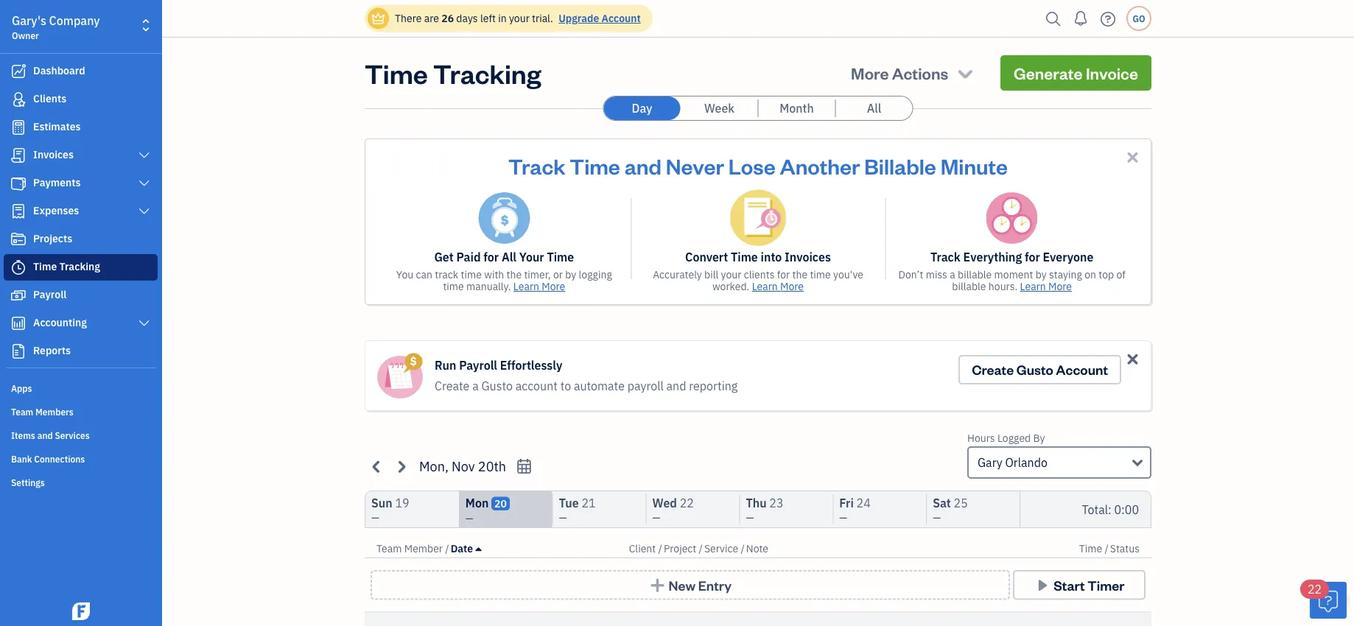 Task type: vqa. For each thing, say whether or not it's contained in the screenshot.


Task type: describe. For each thing, give the bounding box(es) containing it.
more for track everything for everyone
[[1049, 280, 1072, 293]]

1 horizontal spatial all
[[867, 101, 882, 116]]

payment image
[[10, 176, 27, 191]]

billable
[[865, 152, 936, 179]]

week link
[[681, 97, 758, 120]]

team for team members
[[11, 406, 33, 418]]

items
[[11, 430, 35, 441]]

payroll inside the run payroll effortlessly create a gusto account to automate payroll and reporting
[[459, 358, 497, 373]]

crown image
[[371, 11, 386, 26]]

2 / from the left
[[658, 542, 662, 556]]

learn for everyone
[[1020, 280, 1046, 293]]

hours
[[967, 431, 995, 445]]

in
[[498, 11, 507, 25]]

are
[[424, 11, 439, 25]]

you can track time with the timer, or by logging time manually.
[[396, 268, 612, 293]]

owner
[[12, 29, 39, 41]]

project image
[[10, 232, 27, 247]]

note link
[[746, 542, 769, 556]]

billable left the 'hours.'
[[952, 280, 986, 293]]

items and services link
[[4, 424, 158, 446]]

learn more for invoices
[[752, 280, 804, 293]]

project link
[[664, 542, 699, 556]]

1 vertical spatial all
[[502, 249, 516, 265]]

1 close image from the top
[[1124, 149, 1141, 166]]

automate
[[574, 378, 625, 394]]

bill
[[705, 268, 719, 281]]

track for track everything for everyone
[[931, 249, 961, 265]]

staying
[[1049, 268, 1082, 281]]

accurately bill your clients for the time you've worked.
[[653, 268, 863, 293]]

thu
[[746, 496, 767, 511]]

payroll
[[628, 378, 664, 394]]

start timer button
[[1013, 570, 1146, 600]]

track everything for everyone
[[931, 249, 1094, 265]]

start timer
[[1054, 577, 1125, 594]]

everyone
[[1043, 249, 1094, 265]]

plus image
[[649, 578, 666, 593]]

gary's company owner
[[12, 13, 100, 41]]

can
[[416, 268, 433, 281]]

0 horizontal spatial account
[[602, 11, 641, 25]]

hours logged by
[[967, 431, 1045, 445]]

upgrade
[[559, 11, 599, 25]]

21
[[582, 496, 596, 511]]

track
[[435, 268, 458, 281]]

3 / from the left
[[699, 542, 703, 556]]

actions
[[892, 62, 948, 83]]

chevron large down image
[[137, 178, 151, 189]]

member
[[404, 542, 443, 556]]

date link
[[451, 542, 481, 556]]

generate
[[1014, 62, 1083, 83]]

worked.
[[712, 280, 750, 293]]

don't
[[899, 268, 924, 281]]

account inside button
[[1056, 361, 1108, 378]]

learn for invoices
[[752, 280, 778, 293]]

moment
[[994, 268, 1033, 281]]

orlando
[[1005, 455, 1048, 470]]

left
[[480, 11, 496, 25]]

team member /
[[377, 542, 449, 556]]

accounting
[[33, 316, 87, 329]]

more inside dropdown button
[[851, 62, 889, 83]]

go to help image
[[1096, 8, 1120, 30]]

logged
[[998, 431, 1031, 445]]

chevrondown image
[[955, 63, 976, 83]]

5 / from the left
[[1105, 542, 1109, 556]]

run
[[435, 358, 456, 373]]

next day image
[[393, 458, 410, 475]]

timer
[[1088, 577, 1125, 594]]

team for team member /
[[377, 542, 402, 556]]

gusto inside the run payroll effortlessly create a gusto account to automate payroll and reporting
[[482, 378, 513, 394]]

never
[[666, 152, 724, 179]]

start
[[1054, 577, 1085, 594]]

day
[[632, 101, 652, 116]]

by
[[1033, 431, 1045, 445]]

there
[[395, 11, 422, 25]]

get
[[434, 249, 454, 265]]

report image
[[10, 344, 27, 359]]

expenses
[[33, 204, 79, 217]]

sun 19 —
[[371, 496, 409, 525]]

you've
[[833, 268, 863, 281]]

payments
[[33, 176, 81, 189]]

gary orlando
[[978, 455, 1048, 470]]

estimates link
[[4, 114, 158, 141]]

22 button
[[1301, 580, 1347, 619]]

choose a date image
[[516, 458, 533, 475]]

track for track time and never lose another billable minute
[[508, 152, 566, 179]]

0 vertical spatial your
[[509, 11, 530, 25]]

learn for all
[[513, 280, 539, 293]]

time tracking inside the main element
[[33, 260, 100, 273]]

minute
[[941, 152, 1008, 179]]

more for get paid for all your time
[[542, 280, 565, 293]]

run payroll effortlessly create a gusto account to automate payroll and reporting
[[435, 358, 738, 394]]

you
[[396, 268, 414, 281]]

generate invoice
[[1014, 62, 1138, 83]]

create inside create gusto account button
[[972, 361, 1014, 378]]

wed 22 —
[[653, 496, 694, 525]]

by inside don't miss a billable moment by staying on top of billable hours.
[[1036, 268, 1047, 281]]

for for all
[[484, 249, 499, 265]]

new entry button
[[371, 570, 1010, 600]]

clients
[[33, 92, 66, 105]]

lose
[[729, 152, 776, 179]]

the for all
[[507, 268, 522, 281]]

search image
[[1042, 8, 1065, 30]]

invoices inside the main element
[[33, 148, 74, 161]]

client / project / service / note
[[629, 542, 769, 556]]

with
[[484, 268, 504, 281]]

more actions button
[[838, 55, 989, 91]]

gary's
[[12, 13, 46, 28]]

estimate image
[[10, 120, 27, 135]]

nov
[[452, 458, 475, 475]]

estimates
[[33, 120, 81, 133]]

mon,
[[419, 458, 449, 475]]

resource center badge image
[[1310, 582, 1347, 619]]

1 vertical spatial invoices
[[785, 249, 831, 265]]

paid
[[456, 249, 481, 265]]

services
[[55, 430, 90, 441]]

— for tue
[[559, 511, 567, 525]]

the for invoices
[[793, 268, 808, 281]]

billable down everything
[[958, 268, 992, 281]]

miss
[[926, 268, 948, 281]]

gary orlando button
[[967, 447, 1152, 479]]

timer image
[[10, 260, 27, 275]]

22 inside wed 22 —
[[680, 496, 694, 511]]

accounting link
[[4, 310, 158, 337]]

main element
[[0, 0, 199, 626]]

into
[[761, 249, 782, 265]]

manually.
[[466, 280, 511, 293]]

bank connections link
[[4, 447, 158, 469]]

1 horizontal spatial and
[[625, 152, 662, 179]]



Task type: locate. For each thing, give the bounding box(es) containing it.
for for everyone
[[1025, 249, 1040, 265]]

1 vertical spatial 22
[[1308, 582, 1322, 597]]

1 horizontal spatial time tracking
[[365, 55, 541, 90]]

play image
[[1034, 578, 1051, 593]]

0 horizontal spatial your
[[509, 11, 530, 25]]

track up get paid for all your time image on the top left
[[508, 152, 566, 179]]

client image
[[10, 92, 27, 107]]

get paid for all your time
[[434, 249, 574, 265]]

projects
[[33, 232, 72, 245]]

1 / from the left
[[445, 542, 449, 556]]

— for sun
[[371, 511, 379, 525]]

and
[[625, 152, 662, 179], [667, 378, 686, 394], [37, 430, 53, 441]]

2 by from the left
[[1036, 268, 1047, 281]]

1 vertical spatial tracking
[[59, 260, 100, 273]]

of
[[1117, 268, 1126, 281]]

team
[[11, 406, 33, 418], [377, 542, 402, 556]]

2 learn from the left
[[752, 280, 778, 293]]

by inside you can track time with the timer, or by logging time manually.
[[565, 268, 576, 281]]

learn more down everyone
[[1020, 280, 1072, 293]]

wed
[[653, 496, 677, 511]]

time / status
[[1079, 542, 1140, 556]]

chevron large down image up reports link
[[137, 318, 151, 329]]

22
[[680, 496, 694, 511], [1308, 582, 1322, 597]]

1 by from the left
[[565, 268, 576, 281]]

1 vertical spatial payroll
[[459, 358, 497, 373]]

convert time into invoices
[[685, 249, 831, 265]]

learn more for all
[[513, 280, 565, 293]]

0 vertical spatial all
[[867, 101, 882, 116]]

1 horizontal spatial 22
[[1308, 582, 1322, 597]]

3 learn more from the left
[[1020, 280, 1072, 293]]

payroll inside 'payroll' "link"
[[33, 288, 67, 301]]

1 horizontal spatial the
[[793, 268, 808, 281]]

0 horizontal spatial team
[[11, 406, 33, 418]]

a left account
[[472, 378, 479, 394]]

more
[[851, 62, 889, 83], [542, 280, 565, 293], [780, 280, 804, 293], [1049, 280, 1072, 293]]

for
[[484, 249, 499, 265], [1025, 249, 1040, 265], [777, 268, 790, 281]]

0 horizontal spatial the
[[507, 268, 522, 281]]

invoices
[[33, 148, 74, 161], [785, 249, 831, 265]]

week
[[704, 101, 735, 116]]

1 horizontal spatial your
[[721, 268, 742, 281]]

0 vertical spatial track
[[508, 152, 566, 179]]

create inside the run payroll effortlessly create a gusto account to automate payroll and reporting
[[435, 378, 470, 394]]

2 horizontal spatial learn
[[1020, 280, 1046, 293]]

apps
[[11, 382, 32, 394]]

chevron large down image inside accounting link
[[137, 318, 151, 329]]

a
[[950, 268, 955, 281], [472, 378, 479, 394]]

dashboard image
[[10, 64, 27, 79]]

0 horizontal spatial 22
[[680, 496, 694, 511]]

20
[[495, 497, 507, 511]]

time left you've
[[810, 268, 831, 281]]

1 vertical spatial account
[[1056, 361, 1108, 378]]

/ left date
[[445, 542, 449, 556]]

1 chevron large down image from the top
[[137, 150, 151, 161]]

/ left service
[[699, 542, 703, 556]]

1 horizontal spatial a
[[950, 268, 955, 281]]

the inside you can track time with the timer, or by logging time manually.
[[507, 268, 522, 281]]

team inside the main element
[[11, 406, 33, 418]]

2 horizontal spatial learn more
[[1020, 280, 1072, 293]]

0 horizontal spatial payroll
[[33, 288, 67, 301]]

2 vertical spatial chevron large down image
[[137, 318, 151, 329]]

billable
[[958, 268, 992, 281], [952, 280, 986, 293]]

3 learn from the left
[[1020, 280, 1046, 293]]

by
[[565, 268, 576, 281], [1036, 268, 1047, 281]]

your
[[509, 11, 530, 25], [721, 268, 742, 281]]

entry
[[698, 577, 732, 594]]

time
[[365, 55, 428, 90], [570, 152, 620, 179], [547, 249, 574, 265], [731, 249, 758, 265], [33, 260, 57, 273], [1079, 542, 1102, 556]]

— left 21 on the left bottom of the page
[[559, 511, 567, 525]]

0 horizontal spatial track
[[508, 152, 566, 179]]

2 horizontal spatial for
[[1025, 249, 1040, 265]]

invoices link
[[4, 142, 158, 169]]

track time and never lose another billable minute
[[508, 152, 1008, 179]]

1 horizontal spatial team
[[377, 542, 402, 556]]

23
[[770, 496, 784, 511]]

— left 24
[[839, 511, 848, 525]]

and right items
[[37, 430, 53, 441]]

the right "clients"
[[793, 268, 808, 281]]

learn
[[513, 280, 539, 293], [752, 280, 778, 293], [1020, 280, 1046, 293]]

1 vertical spatial chevron large down image
[[137, 206, 151, 217]]

— left '19'
[[371, 511, 379, 525]]

time tracking down the 26
[[365, 55, 541, 90]]

3 chevron large down image from the top
[[137, 318, 151, 329]]

learn down your
[[513, 280, 539, 293]]

more right "clients"
[[780, 280, 804, 293]]

hours.
[[989, 280, 1018, 293]]

0 vertical spatial chevron large down image
[[137, 150, 151, 161]]

0 vertical spatial close image
[[1124, 149, 1141, 166]]

0 horizontal spatial by
[[565, 268, 576, 281]]

1 horizontal spatial track
[[931, 249, 961, 265]]

0 horizontal spatial learn more
[[513, 280, 565, 293]]

chevron large down image down chevron large down image
[[137, 206, 151, 217]]

chevron large down image for accounting
[[137, 318, 151, 329]]

payroll right run
[[459, 358, 497, 373]]

/ right client
[[658, 542, 662, 556]]

time inside accurately bill your clients for the time you've worked.
[[810, 268, 831, 281]]

0 horizontal spatial and
[[37, 430, 53, 441]]

company
[[49, 13, 100, 28]]

or
[[553, 268, 563, 281]]

4 / from the left
[[741, 542, 745, 556]]

tracking down left
[[433, 55, 541, 90]]

1 learn more from the left
[[513, 280, 565, 293]]

0 vertical spatial 22
[[680, 496, 694, 511]]

payroll link
[[4, 282, 158, 309]]

thu 23 —
[[746, 496, 784, 525]]

all down more actions
[[867, 101, 882, 116]]

for up with
[[484, 249, 499, 265]]

effortlessly
[[500, 358, 562, 373]]

time down get
[[443, 280, 464, 293]]

reports link
[[4, 338, 158, 365]]

dashboard
[[33, 64, 85, 77]]

— inside tue 21 —
[[559, 511, 567, 525]]

1 vertical spatial and
[[667, 378, 686, 394]]

more actions
[[851, 62, 948, 83]]

2 close image from the top
[[1124, 351, 1141, 368]]

1 vertical spatial your
[[721, 268, 742, 281]]

— inside sat 25 —
[[933, 511, 941, 525]]

logging
[[579, 268, 612, 281]]

/ left note link
[[741, 542, 745, 556]]

your right in
[[509, 11, 530, 25]]

0 vertical spatial a
[[950, 268, 955, 281]]

1 the from the left
[[507, 268, 522, 281]]

0 vertical spatial tracking
[[433, 55, 541, 90]]

by right or
[[565, 268, 576, 281]]

gusto up by on the bottom of page
[[1017, 361, 1054, 378]]

learn more for everyone
[[1020, 280, 1072, 293]]

gary
[[978, 455, 1003, 470]]

account
[[516, 378, 558, 394]]

2 learn more from the left
[[752, 280, 804, 293]]

0 vertical spatial payroll
[[33, 288, 67, 301]]

— inside wed 22 —
[[653, 511, 661, 525]]

notifications image
[[1069, 4, 1093, 33]]

all link
[[836, 97, 913, 120]]

2 chevron large down image from the top
[[137, 206, 151, 217]]

1 vertical spatial a
[[472, 378, 479, 394]]

1 vertical spatial team
[[377, 542, 402, 556]]

upgrade account link
[[556, 11, 641, 25]]

dashboard link
[[4, 58, 158, 85]]

1 horizontal spatial invoices
[[785, 249, 831, 265]]

— inside thu 23 —
[[746, 511, 754, 525]]

total
[[1082, 502, 1108, 517]]

invoice image
[[10, 148, 27, 163]]

1 horizontal spatial tracking
[[433, 55, 541, 90]]

team down apps at the left bottom of the page
[[11, 406, 33, 418]]

and inside the main element
[[37, 430, 53, 441]]

/ left status
[[1105, 542, 1109, 556]]

accurately
[[653, 268, 702, 281]]

date
[[451, 542, 473, 556]]

track everything for everyone image
[[986, 192, 1038, 244]]

money image
[[10, 288, 27, 303]]

learn more down into at the right top of the page
[[752, 280, 804, 293]]

note
[[746, 542, 769, 556]]

learn more down your
[[513, 280, 565, 293]]

0 horizontal spatial tracking
[[59, 260, 100, 273]]

24
[[857, 496, 871, 511]]

0 vertical spatial and
[[625, 152, 662, 179]]

time inside the main element
[[33, 260, 57, 273]]

learn right the 'hours.'
[[1020, 280, 1046, 293]]

tue 21 —
[[559, 496, 596, 525]]

— inside fri 24 —
[[839, 511, 848, 525]]

convert time into invoices image
[[731, 191, 785, 245]]

learn down into at the right top of the page
[[752, 280, 778, 293]]

0:00
[[1115, 502, 1139, 517]]

settings link
[[4, 471, 158, 493]]

caretup image
[[476, 543, 481, 555]]

a right the miss
[[950, 268, 955, 281]]

time tracking down projects link on the top left of page
[[33, 260, 100, 273]]

for inside accurately bill your clients for the time you've worked.
[[777, 268, 790, 281]]

service
[[704, 542, 738, 556]]

everything
[[964, 249, 1022, 265]]

fri 24 —
[[839, 496, 871, 525]]

0 vertical spatial account
[[602, 11, 641, 25]]

a inside don't miss a billable moment by staying on top of billable hours.
[[950, 268, 955, 281]]

time link
[[1079, 542, 1105, 556]]

1 vertical spatial close image
[[1124, 351, 1141, 368]]

your
[[519, 249, 544, 265]]

freshbooks image
[[69, 603, 93, 620]]

1 horizontal spatial learn
[[752, 280, 778, 293]]

— for fri
[[839, 511, 848, 525]]

— left 23
[[746, 511, 754, 525]]

for up moment
[[1025, 249, 1040, 265]]

timer,
[[524, 268, 551, 281]]

status
[[1110, 542, 1140, 556]]

— left 25
[[933, 511, 941, 525]]

previous day image
[[368, 458, 385, 475]]

1 horizontal spatial create
[[972, 361, 1014, 378]]

another
[[780, 152, 860, 179]]

1 horizontal spatial by
[[1036, 268, 1047, 281]]

more down your
[[542, 280, 565, 293]]

19
[[395, 496, 409, 511]]

— for thu
[[746, 511, 754, 525]]

reports
[[33, 344, 71, 357]]

chevron large down image
[[137, 150, 151, 161], [137, 206, 151, 217], [137, 318, 151, 329]]

team left member
[[377, 542, 402, 556]]

— inside mon 20 —
[[466, 512, 474, 525]]

payroll
[[33, 288, 67, 301], [459, 358, 497, 373]]

time tracking
[[365, 55, 541, 90], [33, 260, 100, 273]]

chevron large down image up chevron large down image
[[137, 150, 151, 161]]

0 horizontal spatial time tracking
[[33, 260, 100, 273]]

for down into at the right top of the page
[[777, 268, 790, 281]]

0 horizontal spatial create
[[435, 378, 470, 394]]

team members
[[11, 406, 74, 418]]

0 horizontal spatial learn
[[513, 280, 539, 293]]

tracking inside the main element
[[59, 260, 100, 273]]

your inside accurately bill your clients for the time you've worked.
[[721, 268, 742, 281]]

0 horizontal spatial all
[[502, 249, 516, 265]]

convert
[[685, 249, 728, 265]]

expense image
[[10, 204, 27, 219]]

— for sat
[[933, 511, 941, 525]]

1 horizontal spatial payroll
[[459, 358, 497, 373]]

track up the miss
[[931, 249, 961, 265]]

invoice
[[1086, 62, 1138, 83]]

chevron large down image for expenses
[[137, 206, 151, 217]]

create up hours
[[972, 361, 1014, 378]]

and left the never
[[625, 152, 662, 179]]

2 vertical spatial and
[[37, 430, 53, 441]]

gusto inside button
[[1017, 361, 1054, 378]]

sat
[[933, 496, 951, 511]]

tracking down projects link on the top left of page
[[59, 260, 100, 273]]

invoices up payments
[[33, 148, 74, 161]]

2 the from the left
[[793, 268, 808, 281]]

2 horizontal spatial and
[[667, 378, 686, 394]]

more for convert time into invoices
[[780, 280, 804, 293]]

and inside the run payroll effortlessly create a gusto account to automate payroll and reporting
[[667, 378, 686, 394]]

payments link
[[4, 170, 158, 197]]

— for mon
[[466, 512, 474, 525]]

month
[[780, 101, 814, 116]]

—
[[371, 511, 379, 525], [559, 511, 567, 525], [653, 511, 661, 525], [746, 511, 754, 525], [839, 511, 848, 525], [933, 511, 941, 525], [466, 512, 474, 525]]

more down everyone
[[1049, 280, 1072, 293]]

0 horizontal spatial a
[[472, 378, 479, 394]]

time down paid
[[461, 268, 482, 281]]

your right bill
[[721, 268, 742, 281]]

team members link
[[4, 400, 158, 422]]

on
[[1085, 268, 1096, 281]]

1 horizontal spatial learn more
[[752, 280, 804, 293]]

0 horizontal spatial invoices
[[33, 148, 74, 161]]

mon
[[466, 496, 489, 511]]

more up all link
[[851, 62, 889, 83]]

status link
[[1110, 542, 1140, 556]]

0 vertical spatial time tracking
[[365, 55, 541, 90]]

chart image
[[10, 316, 27, 331]]

close image
[[1124, 149, 1141, 166], [1124, 351, 1141, 368]]

all left your
[[502, 249, 516, 265]]

— inside the sun 19 —
[[371, 511, 379, 525]]

— up client
[[653, 511, 661, 525]]

sat 25 —
[[933, 496, 968, 525]]

1 vertical spatial track
[[931, 249, 961, 265]]

26
[[442, 11, 454, 25]]

expenses link
[[4, 198, 158, 225]]

and right payroll
[[667, 378, 686, 394]]

1 vertical spatial time tracking
[[33, 260, 100, 273]]

a inside the run payroll effortlessly create a gusto account to automate payroll and reporting
[[472, 378, 479, 394]]

payroll up accounting
[[33, 288, 67, 301]]

1 horizontal spatial for
[[777, 268, 790, 281]]

by left staying
[[1036, 268, 1047, 281]]

get paid for all your time image
[[478, 192, 530, 244]]

0 vertical spatial team
[[11, 406, 33, 418]]

1 horizontal spatial gusto
[[1017, 361, 1054, 378]]

1 horizontal spatial account
[[1056, 361, 1108, 378]]

— for wed
[[653, 511, 661, 525]]

create down run
[[435, 378, 470, 394]]

0 horizontal spatial for
[[484, 249, 499, 265]]

chevron large down image for invoices
[[137, 150, 151, 161]]

0 vertical spatial invoices
[[33, 148, 74, 161]]

the inside accurately bill your clients for the time you've worked.
[[793, 268, 808, 281]]

invoices right into at the right top of the page
[[785, 249, 831, 265]]

gusto left account
[[482, 378, 513, 394]]

the right with
[[507, 268, 522, 281]]

— down mon
[[466, 512, 474, 525]]

sun
[[371, 496, 392, 511]]

22 inside dropdown button
[[1308, 582, 1322, 597]]

1 learn from the left
[[513, 280, 539, 293]]

/
[[445, 542, 449, 556], [658, 542, 662, 556], [699, 542, 703, 556], [741, 542, 745, 556], [1105, 542, 1109, 556]]

account
[[602, 11, 641, 25], [1056, 361, 1108, 378]]

trial.
[[532, 11, 553, 25]]

0 horizontal spatial gusto
[[482, 378, 513, 394]]



